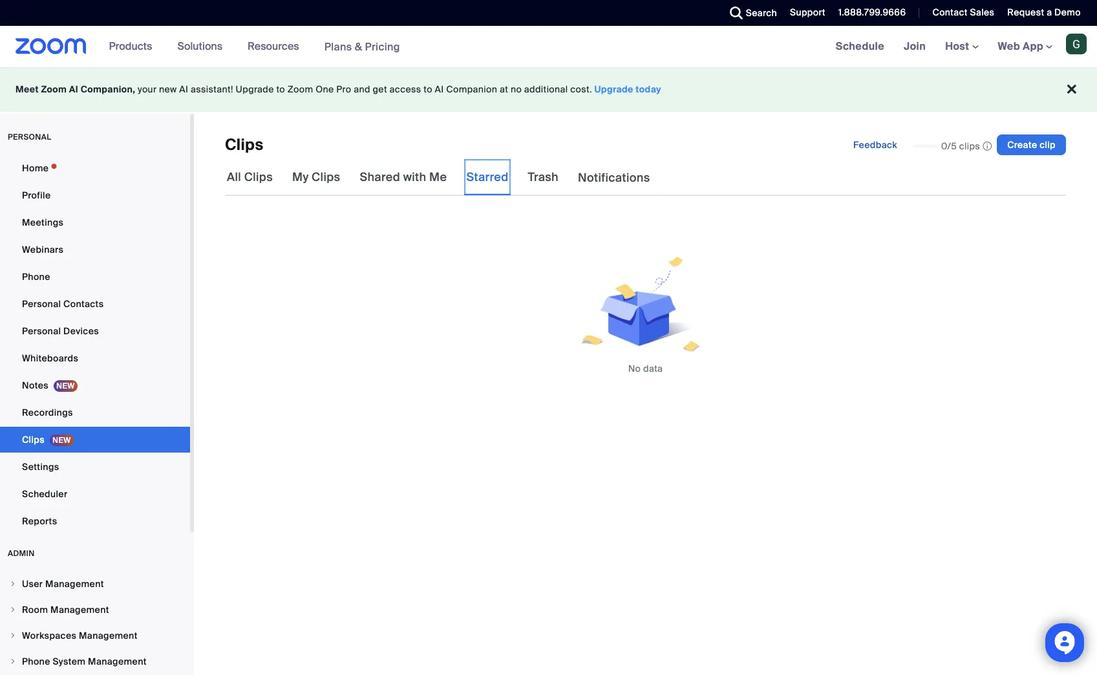 Task type: describe. For each thing, give the bounding box(es) containing it.
host
[[946, 39, 973, 53]]

shared with me
[[360, 169, 447, 185]]

clips
[[960, 140, 981, 152]]

personal
[[8, 132, 51, 142]]

no
[[629, 363, 641, 374]]

meet
[[16, 83, 39, 95]]

phone system management menu item
[[0, 649, 190, 674]]

companion,
[[81, 83, 135, 95]]

recordings link
[[0, 400, 190, 426]]

no data
[[629, 363, 663, 374]]

settings link
[[0, 454, 190, 480]]

pricing
[[365, 40, 400, 53]]

product information navigation
[[99, 26, 410, 68]]

admin
[[8, 549, 35, 559]]

profile
[[22, 190, 51, 201]]

0/5 clips application
[[913, 140, 992, 153]]

my clips
[[292, 169, 341, 185]]

phone system management
[[22, 656, 147, 668]]

web app button
[[998, 39, 1053, 53]]

trash tab
[[526, 159, 561, 195]]

management for room management
[[50, 604, 109, 616]]

profile link
[[0, 182, 190, 208]]

reports
[[22, 516, 57, 527]]

room management
[[22, 604, 109, 616]]

3 ai from the left
[[435, 83, 444, 95]]

notifications
[[578, 170, 651, 186]]

all clips tab
[[225, 159, 275, 195]]

companion
[[447, 83, 498, 95]]

2 zoom from the left
[[288, 83, 313, 95]]

personal contacts
[[22, 298, 104, 310]]

1.888.799.9666
[[839, 6, 907, 18]]

meet zoom ai companion, footer
[[0, 67, 1098, 112]]

management down workspaces management menu item
[[88, 656, 147, 668]]

right image for room
[[9, 606, 17, 614]]

1 zoom from the left
[[41, 83, 67, 95]]

meetings navigation
[[826, 26, 1098, 68]]

shared with me tab
[[358, 159, 449, 195]]

plans
[[324, 40, 352, 53]]

profile picture image
[[1067, 34, 1087, 54]]

phone link
[[0, 264, 190, 290]]

resources
[[248, 39, 299, 53]]

phone for phone
[[22, 271, 50, 283]]

right image for phone
[[9, 658, 17, 666]]

my
[[292, 169, 309, 185]]

scheduler link
[[0, 481, 190, 507]]

devices
[[63, 325, 99, 337]]

webinars link
[[0, 237, 190, 263]]

data
[[644, 363, 663, 374]]

user management menu item
[[0, 572, 190, 596]]

room
[[22, 604, 48, 616]]

tabs of clips tab list
[[225, 159, 652, 196]]

personal for personal contacts
[[22, 298, 61, 310]]

request
[[1008, 6, 1045, 18]]

phone for phone system management
[[22, 656, 50, 668]]

workspaces management
[[22, 630, 138, 642]]

starred tab
[[465, 159, 511, 195]]

room management menu item
[[0, 598, 190, 622]]

contact sales
[[933, 6, 995, 18]]

create
[[1008, 139, 1038, 151]]

workspaces
[[22, 630, 77, 642]]

shared
[[360, 169, 400, 185]]

1 upgrade from the left
[[236, 83, 274, 95]]

settings
[[22, 461, 59, 473]]

personal menu menu
[[0, 155, 190, 536]]

clip
[[1040, 139, 1056, 151]]

no
[[511, 83, 522, 95]]

new
[[159, 83, 177, 95]]

additional
[[525, 83, 568, 95]]

assistant!
[[191, 83, 233, 95]]

upgrade today link
[[595, 83, 662, 95]]

plans & pricing
[[324, 40, 400, 53]]

&
[[355, 40, 362, 53]]

trash
[[528, 169, 559, 185]]

0/5 clips
[[942, 140, 981, 152]]

home link
[[0, 155, 190, 181]]

clips right my
[[312, 169, 341, 185]]

request a demo
[[1008, 6, 1082, 18]]

right image for workspaces management
[[9, 632, 17, 640]]

meet zoom ai companion, your new ai assistant! upgrade to zoom one pro and get access to ai companion at no additional cost. upgrade today
[[16, 83, 662, 95]]

contacts
[[63, 298, 104, 310]]

get
[[373, 83, 387, 95]]

personal for personal devices
[[22, 325, 61, 337]]

search button
[[720, 0, 781, 26]]

host button
[[946, 39, 979, 53]]

join
[[904, 39, 926, 53]]



Task type: locate. For each thing, give the bounding box(es) containing it.
products
[[109, 39, 152, 53]]

1 horizontal spatial to
[[424, 83, 433, 95]]

0 horizontal spatial zoom
[[41, 83, 67, 95]]

1 vertical spatial phone
[[22, 656, 50, 668]]

1 right image from the top
[[9, 606, 17, 614]]

ai left the companion,
[[69, 83, 78, 95]]

products button
[[109, 26, 158, 67]]

personal devices link
[[0, 318, 190, 344]]

2 upgrade from the left
[[595, 83, 634, 95]]

me
[[430, 169, 447, 185]]

2 right image from the top
[[9, 658, 17, 666]]

meetings
[[22, 217, 64, 228]]

1 vertical spatial personal
[[22, 325, 61, 337]]

zoom logo image
[[16, 38, 86, 54]]

personal
[[22, 298, 61, 310], [22, 325, 61, 337]]

0 vertical spatial phone
[[22, 271, 50, 283]]

management up the workspaces management
[[50, 604, 109, 616]]

2 right image from the top
[[9, 632, 17, 640]]

cost.
[[571, 83, 592, 95]]

support
[[791, 6, 826, 18]]

clips up all clips tab
[[225, 135, 264, 155]]

1 personal from the top
[[22, 298, 61, 310]]

right image left user
[[9, 580, 17, 588]]

right image inside the room management menu item
[[9, 606, 17, 614]]

0 vertical spatial right image
[[9, 606, 17, 614]]

home
[[22, 162, 49, 174]]

1 horizontal spatial ai
[[179, 83, 188, 95]]

with
[[403, 169, 427, 185]]

webinars
[[22, 244, 64, 256]]

web app
[[998, 39, 1044, 53]]

2 to from the left
[[424, 83, 433, 95]]

management down the room management menu item
[[79, 630, 138, 642]]

management for workspaces management
[[79, 630, 138, 642]]

zoom left one at the left of page
[[288, 83, 313, 95]]

clips link
[[0, 427, 190, 453]]

workspaces management menu item
[[0, 624, 190, 648]]

phone down 'webinars'
[[22, 271, 50, 283]]

all
[[227, 169, 241, 185]]

0 horizontal spatial ai
[[69, 83, 78, 95]]

phone inside phone system management menu item
[[22, 656, 50, 668]]

management for user management
[[45, 578, 104, 590]]

clips
[[225, 135, 264, 155], [244, 169, 273, 185], [312, 169, 341, 185], [22, 434, 45, 446]]

scheduler
[[22, 488, 68, 500]]

schedule link
[[826, 26, 895, 67]]

meetings link
[[0, 210, 190, 235]]

demo
[[1055, 6, 1082, 18]]

right image inside workspaces management menu item
[[9, 632, 17, 640]]

join link
[[895, 26, 936, 67]]

0 vertical spatial right image
[[9, 580, 17, 588]]

upgrade down product information "navigation"
[[236, 83, 274, 95]]

user management
[[22, 578, 104, 590]]

to right access
[[424, 83, 433, 95]]

banner containing products
[[0, 26, 1098, 68]]

2 horizontal spatial ai
[[435, 83, 444, 95]]

contact sales link
[[923, 0, 998, 26], [933, 6, 995, 18]]

2 personal from the top
[[22, 325, 61, 337]]

notes
[[22, 380, 49, 391]]

0 horizontal spatial to
[[276, 83, 285, 95]]

management up room management
[[45, 578, 104, 590]]

1 right image from the top
[[9, 580, 17, 588]]

personal contacts link
[[0, 291, 190, 317]]

at
[[500, 83, 509, 95]]

right image inside user management menu item
[[9, 580, 17, 588]]

phone down workspaces
[[22, 656, 50, 668]]

1 horizontal spatial zoom
[[288, 83, 313, 95]]

1 vertical spatial right image
[[9, 658, 17, 666]]

ai left companion
[[435, 83, 444, 95]]

request a demo link
[[998, 0, 1098, 26], [1008, 6, 1082, 18]]

personal devices
[[22, 325, 99, 337]]

personal up personal devices
[[22, 298, 61, 310]]

phone inside phone link
[[22, 271, 50, 283]]

ai right new
[[179, 83, 188, 95]]

right image
[[9, 606, 17, 614], [9, 658, 17, 666]]

notes link
[[0, 373, 190, 398]]

contact
[[933, 6, 968, 18]]

clips inside personal menu menu
[[22, 434, 45, 446]]

schedule
[[836, 39, 885, 53]]

management
[[45, 578, 104, 590], [50, 604, 109, 616], [79, 630, 138, 642], [88, 656, 147, 668]]

a
[[1047, 6, 1053, 18]]

solutions
[[178, 39, 223, 53]]

zoom right meet
[[41, 83, 67, 95]]

create clip button
[[998, 135, 1067, 155]]

user
[[22, 578, 43, 590]]

0/5
[[942, 140, 957, 152]]

solutions button
[[178, 26, 228, 67]]

clips up settings
[[22, 434, 45, 446]]

whiteboards link
[[0, 345, 190, 371]]

right image left workspaces
[[9, 632, 17, 640]]

and
[[354, 83, 371, 95]]

1 vertical spatial right image
[[9, 632, 17, 640]]

1 to from the left
[[276, 83, 285, 95]]

sales
[[971, 6, 995, 18]]

access
[[390, 83, 421, 95]]

banner
[[0, 26, 1098, 68]]

support link
[[781, 0, 829, 26], [791, 6, 826, 18]]

resources button
[[248, 26, 305, 67]]

pro
[[337, 83, 352, 95]]

0 horizontal spatial upgrade
[[236, 83, 274, 95]]

my clips tab
[[290, 159, 342, 195]]

admin menu menu
[[0, 572, 190, 675]]

2 ai from the left
[[179, 83, 188, 95]]

1 phone from the top
[[22, 271, 50, 283]]

recordings
[[22, 407, 73, 419]]

phone
[[22, 271, 50, 283], [22, 656, 50, 668]]

right image left system
[[9, 658, 17, 666]]

upgrade right cost.
[[595, 83, 634, 95]]

personal up whiteboards
[[22, 325, 61, 337]]

right image
[[9, 580, 17, 588], [9, 632, 17, 640]]

1 horizontal spatial upgrade
[[595, 83, 634, 95]]

2 phone from the top
[[22, 656, 50, 668]]

search
[[746, 7, 778, 19]]

1 ai from the left
[[69, 83, 78, 95]]

right image inside phone system management menu item
[[9, 658, 17, 666]]

management inside menu item
[[45, 578, 104, 590]]

feedback
[[854, 139, 898, 151]]

reports link
[[0, 508, 190, 534]]

web
[[998, 39, 1021, 53]]

create clip
[[1008, 139, 1056, 151]]

today
[[636, 83, 662, 95]]

to
[[276, 83, 285, 95], [424, 83, 433, 95]]

your
[[138, 83, 157, 95]]

system
[[53, 656, 86, 668]]

clips right all
[[244, 169, 273, 185]]

to down "resources" dropdown button
[[276, 83, 285, 95]]

0 vertical spatial personal
[[22, 298, 61, 310]]

right image for user management
[[9, 580, 17, 588]]

feedback button
[[844, 135, 908, 155]]

right image left room
[[9, 606, 17, 614]]

one
[[316, 83, 334, 95]]



Task type: vqa. For each thing, say whether or not it's contained in the screenshot.
40
no



